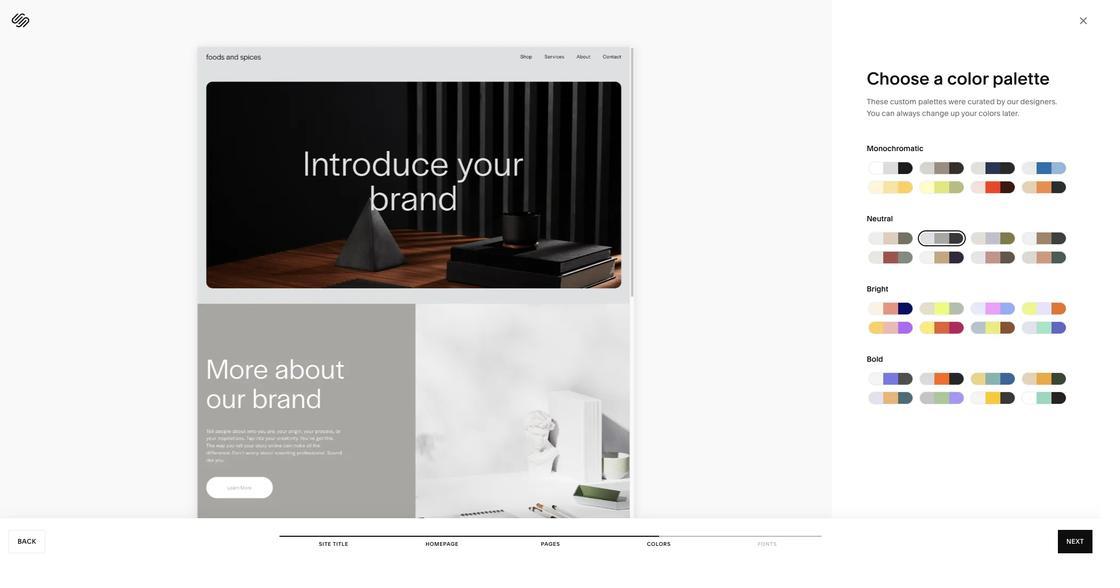 Task type: describe. For each thing, give the bounding box(es) containing it.
up
[[951, 109, 960, 118]]

designers.
[[1021, 97, 1058, 107]]

homepage
[[426, 542, 459, 548]]

back button
[[9, 531, 45, 554]]

colors
[[648, 542, 671, 548]]

can
[[882, 109, 895, 118]]

back
[[18, 538, 36, 546]]

later.
[[1003, 109, 1020, 118]]

fonts
[[758, 542, 778, 548]]

were
[[949, 97, 967, 107]]

these
[[868, 97, 889, 107]]

choose a color palette
[[868, 68, 1051, 89]]

next button
[[1059, 531, 1093, 554]]

curated
[[968, 97, 996, 107]]

a
[[934, 68, 944, 89]]

your
[[962, 109, 978, 118]]



Task type: vqa. For each thing, say whether or not it's contained in the screenshot.
fonts
yes



Task type: locate. For each thing, give the bounding box(es) containing it.
palettes
[[919, 97, 947, 107]]

neutral
[[868, 214, 894, 224]]

these custom palettes were curated by our designers. you can always change up your colors later.
[[868, 97, 1058, 118]]

color
[[948, 68, 989, 89]]

site
[[319, 542, 332, 548]]

our
[[1008, 97, 1019, 107]]

palette
[[993, 68, 1051, 89]]

bright
[[868, 285, 889, 294]]

bold
[[868, 355, 884, 364]]

colors
[[979, 109, 1001, 118]]

you
[[868, 109, 881, 118]]

by
[[997, 97, 1006, 107]]

next
[[1067, 538, 1085, 546]]

title
[[333, 542, 349, 548]]

choose
[[868, 68, 930, 89]]

change
[[923, 109, 949, 118]]

site title
[[319, 542, 349, 548]]

always
[[897, 109, 921, 118]]

monochromatic
[[868, 144, 924, 153]]

custom
[[891, 97, 917, 107]]

pages
[[541, 542, 561, 548]]



